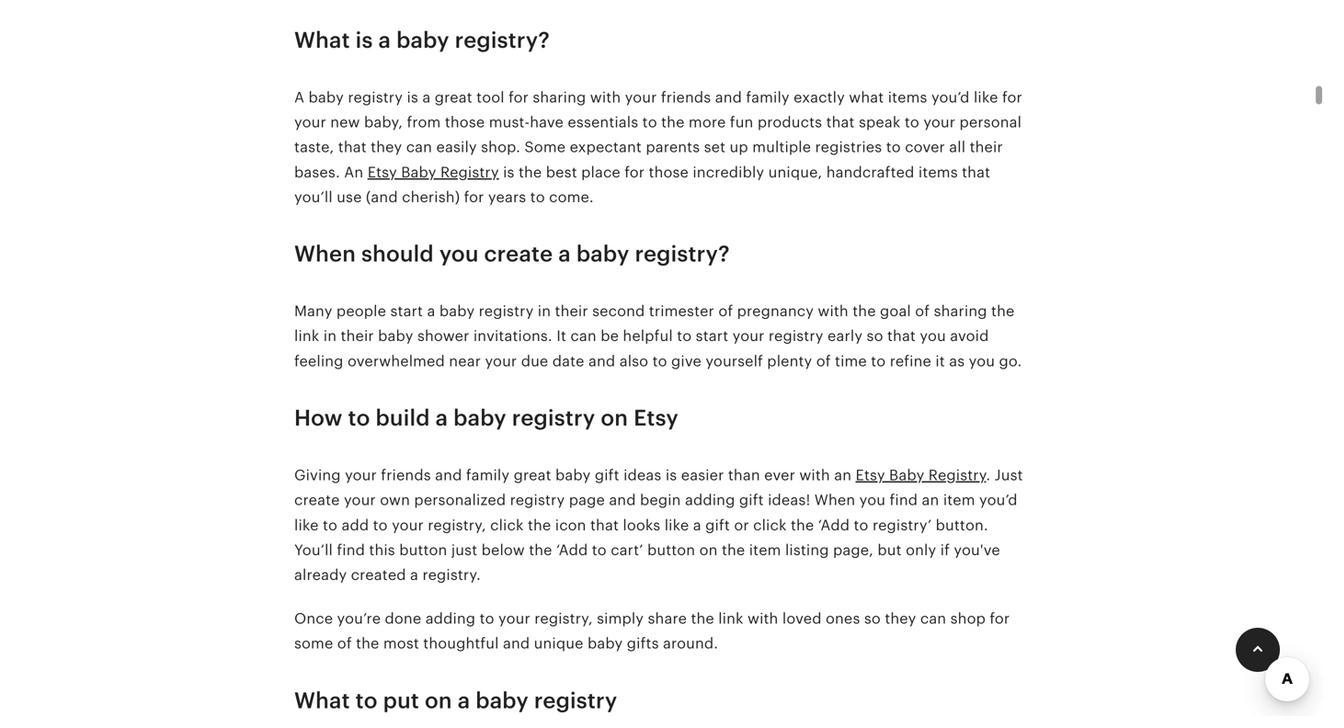 Task type: describe. For each thing, give the bounding box(es) containing it.
registry down date
[[512, 406, 595, 431]]

baby up overwhelmed
[[378, 328, 413, 345]]

registry up plenty
[[769, 328, 824, 345]]

to up page,
[[854, 517, 869, 534]]

personalized
[[414, 492, 506, 509]]

of left time
[[816, 353, 831, 370]]

use
[[337, 189, 362, 206]]

baby inside a baby registry is a great tool for sharing with your friends and family exactly what items you'd like for your new baby, from those must-have essentials to the more fun products that speak to your personal taste, that they can easily shop. some expectant parents set up multiple registries to cover all their bases. an
[[309, 89, 344, 106]]

cherish)
[[402, 189, 460, 206]]

button.
[[936, 517, 988, 534]]

than
[[728, 467, 760, 484]]

0 horizontal spatial registry
[[440, 164, 499, 181]]

for up the 'personal'
[[1002, 89, 1023, 106]]

gifts
[[627, 636, 659, 652]]

created
[[351, 567, 406, 584]]

some
[[294, 636, 333, 652]]

for up must-
[[509, 89, 529, 106]]

loved
[[783, 611, 822, 627]]

.
[[986, 467, 991, 484]]

page,
[[833, 542, 874, 559]]

1 horizontal spatial in
[[538, 303, 551, 320]]

cover
[[905, 139, 945, 156]]

put
[[383, 688, 419, 714]]

your up yourself
[[733, 328, 765, 345]]

that up registries
[[826, 114, 855, 131]]

a right build
[[436, 406, 448, 431]]

to inside "once you're done adding to your registry, simply share the link with loved ones so they can shop for some of the most thoughtful and unique baby gifts around."
[[480, 611, 494, 627]]

early
[[828, 328, 863, 345]]

so inside many people start a baby registry in their second trimester of pregnancy with the goal of sharing the link in their baby shower invitations. it can be helpful to start your registry early so that you avoid feeling overwhelmed near your due date and also to give yourself plenty of time to refine it as you go.
[[867, 328, 883, 345]]

thoughtful
[[423, 636, 499, 652]]

how
[[294, 406, 343, 431]]

0 vertical spatial baby
[[401, 164, 436, 181]]

1 button from the left
[[399, 542, 447, 559]]

0 horizontal spatial registry?
[[455, 28, 550, 53]]

baby up shower
[[439, 303, 475, 320]]

a baby registry is a great tool for sharing with your friends and family exactly what items you'd like for your new baby, from those must-have essentials to the more fun products that speak to your personal taste, that they can easily shop. some expectant parents set up multiple registries to cover all their bases. an
[[294, 89, 1023, 181]]

great for family
[[514, 467, 552, 484]]

you're
[[337, 611, 381, 627]]

shop.
[[481, 139, 521, 156]]

the up listing
[[791, 517, 814, 534]]

of right goal
[[915, 303, 930, 320]]

so inside "once you're done adding to your registry, simply share the link with loved ones so they can shop for some of the most thoughtful and unique baby gifts around."
[[864, 611, 881, 627]]

0 horizontal spatial find
[[337, 542, 365, 559]]

around.
[[663, 636, 718, 652]]

yourself
[[706, 353, 763, 370]]

set
[[704, 139, 726, 156]]

to up the 'parents'
[[643, 114, 657, 131]]

also
[[620, 353, 649, 370]]

they inside a baby registry is a great tool for sharing with your friends and family exactly what items you'd like for your new baby, from those must-have essentials to the more fun products that speak to your personal taste, that they can easily shop. some expectant parents set up multiple registries to cover all their bases. an
[[371, 139, 402, 156]]

1 vertical spatial registry?
[[635, 242, 730, 267]]

shop
[[951, 611, 986, 627]]

to right time
[[871, 353, 886, 370]]

to right also
[[653, 353, 667, 370]]

looks
[[623, 517, 661, 534]]

expectant
[[570, 139, 642, 156]]

link inside "once you're done adding to your registry, simply share the link with loved ones so they can shop for some of the most thoughtful and unique baby gifts around."
[[719, 611, 744, 627]]

a
[[294, 89, 305, 106]]

you'd inside a baby registry is a great tool for sharing with your friends and family exactly what items you'd like for your new baby, from those must-have essentials to the more fun products that speak to your personal taste, that they can easily shop. some expectant parents set up multiple registries to cover all their bases. an
[[932, 89, 970, 106]]

as
[[949, 353, 965, 370]]

to down speak
[[886, 139, 901, 156]]

many
[[294, 303, 333, 320]]

1 horizontal spatial gift
[[706, 517, 730, 534]]

the up 'go.'
[[991, 303, 1015, 320]]

for right place
[[625, 164, 645, 181]]

and up personalized
[[435, 467, 462, 484]]

parents
[[646, 139, 700, 156]]

come.
[[549, 189, 594, 206]]

to up "give" at the right of page
[[677, 328, 692, 345]]

done
[[385, 611, 421, 627]]

the left icon
[[528, 517, 551, 534]]

fun
[[730, 114, 754, 131]]

registry, inside "once you're done adding to your registry, simply share the link with loved ones so they can shop for some of the most thoughtful and unique baby gifts around."
[[535, 611, 593, 627]]

the inside a baby registry is a great tool for sharing with your friends and family exactly what items you'd like for your new baby, from those must-have essentials to the more fun products that speak to your personal taste, that they can easily shop. some expectant parents set up multiple registries to cover all their bases. an
[[661, 114, 685, 131]]

simply
[[597, 611, 644, 627]]

sharing inside many people start a baby registry in their second trimester of pregnancy with the goal of sharing the link in their baby shower invitations. it can be helpful to start your registry early so that you avoid feeling overwhelmed near your due date and also to give yourself plenty of time to refine it as you go.
[[934, 303, 987, 320]]

2 click from the left
[[753, 517, 787, 534]]

all
[[949, 139, 966, 156]]

give
[[671, 353, 702, 370]]

but
[[878, 542, 902, 559]]

due
[[521, 353, 548, 370]]

page
[[569, 492, 605, 509]]

and inside "once you're done adding to your registry, simply share the link with loved ones so they can shop for some of the most thoughtful and unique baby gifts around."
[[503, 636, 530, 652]]

what
[[849, 89, 884, 106]]

0 horizontal spatial an
[[834, 467, 852, 484]]

the right below
[[529, 542, 552, 559]]

a inside many people start a baby registry in their second trimester of pregnancy with the goal of sharing the link in their baby shower invitations. it can be helpful to start your registry early so that you avoid feeling overwhelmed near your due date and also to give yourself plenty of time to refine it as you go.
[[427, 303, 435, 320]]

or
[[734, 517, 749, 534]]

etsy baby registry
[[368, 164, 499, 181]]

link inside many people start a baby registry in their second trimester of pregnancy with the goal of sharing the link in their baby shower invitations. it can be helpful to start your registry early so that you avoid feeling overwhelmed near your due date and also to give yourself plenty of time to refine it as you go.
[[294, 328, 320, 345]]

(and
[[366, 189, 398, 206]]

registry.
[[423, 567, 481, 584]]

registry inside a baby registry is a great tool for sharing with your friends and family exactly what items you'd like for your new baby, from those must-have essentials to the more fun products that speak to your personal taste, that they can easily shop. some expectant parents set up multiple registries to cover all their bases. an
[[348, 89, 403, 106]]

the left goal
[[853, 303, 876, 320]]

0 horizontal spatial etsy
[[368, 164, 397, 181]]

the up around.
[[691, 611, 714, 627]]

build
[[376, 406, 430, 431]]

family inside a baby registry is a great tool for sharing with your friends and family exactly what items you'd like for your new baby, from those must-have essentials to the more fun products that speak to your personal taste, that they can easily shop. some expectant parents set up multiple registries to cover all their bases. an
[[746, 89, 790, 106]]

easily
[[436, 139, 477, 156]]

some
[[525, 139, 566, 156]]

listing
[[785, 542, 829, 559]]

the down you're
[[356, 636, 379, 652]]

2 horizontal spatial gift
[[739, 492, 764, 509]]

that inside many people start a baby registry in their second trimester of pregnancy with the goal of sharing the link in their baby shower invitations. it can be helpful to start your registry early so that you avoid feeling overwhelmed near your due date and also to give yourself plenty of time to refine it as you go.
[[888, 328, 916, 345]]

trimester
[[649, 303, 715, 320]]

to up the this
[[373, 517, 388, 534]]

1 vertical spatial 'add
[[556, 542, 588, 559]]

create inside . just create your own personalized registry page and begin adding gift ideas! when you find an item you'd like to add to your registry, click the icon that looks like a gift or click the 'add to registry' button. you'll find this button just below the 'add to cart' button on the item listing page, but only if you've already created a registry.
[[294, 492, 340, 509]]

add
[[342, 517, 369, 534]]

baby down thoughtful
[[476, 688, 529, 714]]

baby,
[[364, 114, 403, 131]]

go.
[[999, 353, 1022, 370]]

with inside "once you're done adding to your registry, simply share the link with loved ones so they can shop for some of the most thoughtful and unique baby gifts around."
[[748, 611, 779, 627]]

own
[[380, 492, 410, 509]]

to left add
[[323, 517, 338, 534]]

ideas!
[[768, 492, 811, 509]]

handcrafted
[[827, 164, 915, 181]]

1 vertical spatial in
[[324, 328, 337, 345]]

0 vertical spatial find
[[890, 492, 918, 509]]

0 horizontal spatial when
[[294, 242, 356, 267]]

many people start a baby registry in their second trimester of pregnancy with the goal of sharing the link in their baby shower invitations. it can be helpful to start your registry early so that you avoid feeling overwhelmed near your due date and also to give yourself plenty of time to refine it as you go.
[[294, 303, 1022, 370]]

best
[[546, 164, 577, 181]]

registry inside . just create your own personalized registry page and begin adding gift ideas! when you find an item you'd like to add to your registry, click the icon that looks like a gift or click the 'add to registry' button. you'll find this button just below the 'add to cart' button on the item listing page, but only if you've already created a registry.
[[510, 492, 565, 509]]

and inside . just create your own personalized registry page and begin adding gift ideas! when you find an item you'd like to add to your registry, click the icon that looks like a gift or click the 'add to registry' button. you'll find this button just below the 'add to cart' button on the item listing page, but only if you've already created a registry.
[[609, 492, 636, 509]]

those inside is the best place for those incredibly unique, handcrafted items that you'll use (and cherish) for years to come.
[[649, 164, 689, 181]]

your up "taste,"
[[294, 114, 326, 131]]

what to put on a baby registry
[[294, 688, 618, 714]]

your down own
[[392, 517, 424, 534]]

below
[[482, 542, 525, 559]]

with inside many people start a baby registry in their second trimester of pregnancy with the goal of sharing the link in their baby shower invitations. it can be helpful to start your registry early so that you avoid feeling overwhelmed near your due date and also to give yourself plenty of time to refine it as you go.
[[818, 303, 849, 320]]

0 horizontal spatial their
[[341, 328, 374, 345]]

easier
[[681, 467, 724, 484]]

etsy baby registry link for find
[[856, 467, 986, 484]]

people
[[337, 303, 386, 320]]

what for what is a baby registry?
[[294, 28, 350, 53]]

2 horizontal spatial etsy
[[856, 467, 885, 484]]

new
[[330, 114, 360, 131]]

2 button from the left
[[647, 542, 696, 559]]

1 vertical spatial friends
[[381, 467, 431, 484]]

just
[[995, 467, 1023, 484]]

unique,
[[769, 164, 823, 181]]

once you're done adding to your registry, simply share the link with loved ones so they can shop for some of the most thoughtful and unique baby gifts around.
[[294, 611, 1010, 652]]

multiple
[[753, 139, 811, 156]]

that inside . just create your own personalized registry page and begin adding gift ideas! when you find an item you'd like to add to your registry, click the icon that looks like a gift or click the 'add to registry' button. you'll find this button just below the 'add to cart' button on the item listing page, but only if you've already created a registry.
[[590, 517, 619, 534]]

a right created
[[410, 567, 419, 584]]

to left put
[[356, 688, 378, 714]]

your up 'cover'
[[924, 114, 956, 131]]

you'll
[[294, 189, 333, 206]]



Task type: vqa. For each thing, say whether or not it's contained in the screenshot.
Sharing
yes



Task type: locate. For each thing, give the bounding box(es) containing it.
great
[[435, 89, 473, 106], [514, 467, 552, 484]]

to up 'cover'
[[905, 114, 920, 131]]

1 vertical spatial those
[[649, 164, 689, 181]]

0 vertical spatial 'add
[[818, 517, 850, 534]]

personal
[[960, 114, 1022, 131]]

a inside a baby registry is a great tool for sharing with your friends and family exactly what items you'd like for your new baby, from those must-have essentials to the more fun products that speak to your personal taste, that they can easily shop. some expectant parents set up multiple registries to cover all their bases. an
[[422, 89, 431, 106]]

registry down unique
[[534, 688, 618, 714]]

etsy up registry'
[[856, 467, 885, 484]]

1 vertical spatial what
[[294, 688, 350, 714]]

your right giving
[[345, 467, 377, 484]]

item up the button.
[[943, 492, 976, 509]]

1 horizontal spatial on
[[601, 406, 628, 431]]

should
[[361, 242, 434, 267]]

0 horizontal spatial you'd
[[932, 89, 970, 106]]

0 vertical spatial an
[[834, 467, 852, 484]]

is up from
[[407, 89, 418, 106]]

can inside a baby registry is a great tool for sharing with your friends and family exactly what items you'd like for your new baby, from those must-have essentials to the more fun products that speak to your personal taste, that they can easily shop. some expectant parents set up multiple registries to cover all their bases. an
[[406, 139, 432, 156]]

items inside is the best place for those incredibly unique, handcrafted items that you'll use (and cherish) for years to come.
[[919, 164, 958, 181]]

that down all
[[962, 164, 991, 181]]

1 vertical spatial create
[[294, 492, 340, 509]]

1 horizontal spatial item
[[943, 492, 976, 509]]

0 vertical spatial registry
[[440, 164, 499, 181]]

0 horizontal spatial those
[[445, 114, 485, 131]]

just
[[451, 542, 478, 559]]

items down 'cover'
[[919, 164, 958, 181]]

you up it
[[920, 328, 946, 345]]

0 horizontal spatial gift
[[595, 467, 620, 484]]

family up products at top
[[746, 89, 790, 106]]

gift
[[595, 467, 620, 484], [739, 492, 764, 509], [706, 517, 730, 534]]

0 vertical spatial gift
[[595, 467, 620, 484]]

2 what from the top
[[294, 688, 350, 714]]

a up shower
[[427, 303, 435, 320]]

baby inside "once you're done adding to your registry, simply share the link with loved ones so they can shop for some of the most thoughtful and unique baby gifts around."
[[588, 636, 623, 652]]

0 horizontal spatial registry,
[[428, 517, 486, 534]]

1 horizontal spatial those
[[649, 164, 689, 181]]

1 vertical spatial item
[[749, 542, 781, 559]]

0 horizontal spatial adding
[[426, 611, 476, 627]]

sharing inside a baby registry is a great tool for sharing with your friends and family exactly what items you'd like for your new baby, from those must-have essentials to the more fun products that speak to your personal taste, that they can easily shop. some expectant parents set up multiple registries to cover all their bases. an
[[533, 89, 586, 106]]

you'd inside . just create your own personalized registry page and begin adding gift ideas! when you find an item you'd like to add to your registry, click the icon that looks like a gift or click the 'add to registry' button. you'll find this button just below the 'add to cart' button on the item listing page, but only if you've already created a registry.
[[980, 492, 1018, 509]]

on inside . just create your own personalized registry page and begin adding gift ideas! when you find an item you'd like to add to your registry, click the icon that looks like a gift or click the 'add to registry' button. you'll find this button just below the 'add to cart' button on the item listing page, but only if you've already created a registry.
[[700, 542, 718, 559]]

0 horizontal spatial in
[[324, 328, 337, 345]]

1 vertical spatial etsy baby registry link
[[856, 467, 986, 484]]

0 vertical spatial so
[[867, 328, 883, 345]]

and down be
[[589, 353, 616, 370]]

when inside . just create your own personalized registry page and begin adding gift ideas! when you find an item you'd like to add to your registry, click the icon that looks like a gift or click the 'add to registry' button. you'll find this button just below the 'add to cart' button on the item listing page, but only if you've already created a registry.
[[815, 492, 856, 509]]

0 vertical spatial they
[[371, 139, 402, 156]]

and inside many people start a baby registry in their second trimester of pregnancy with the goal of sharing the link in their baby shower invitations. it can be helpful to start your registry early so that you avoid feeling overwhelmed near your due date and also to give yourself plenty of time to refine it as you go.
[[589, 353, 616, 370]]

that down page
[[590, 517, 619, 534]]

in
[[538, 303, 551, 320], [324, 328, 337, 345]]

items up speak
[[888, 89, 928, 106]]

1 vertical spatial adding
[[426, 611, 476, 627]]

baby up from
[[396, 28, 449, 53]]

0 vertical spatial their
[[970, 139, 1003, 156]]

family up personalized
[[466, 467, 510, 484]]

unique
[[534, 636, 584, 652]]

is
[[356, 28, 373, 53], [407, 89, 418, 106], [503, 164, 515, 181], [666, 467, 677, 484]]

a down thoughtful
[[458, 688, 470, 714]]

1 horizontal spatial create
[[484, 242, 553, 267]]

plenty
[[767, 353, 812, 370]]

1 horizontal spatial registry,
[[535, 611, 593, 627]]

1 horizontal spatial friends
[[661, 89, 711, 106]]

1 horizontal spatial when
[[815, 492, 856, 509]]

0 horizontal spatial family
[[466, 467, 510, 484]]

friends up own
[[381, 467, 431, 484]]

second
[[592, 303, 645, 320]]

the down or
[[722, 542, 745, 559]]

can inside "once you're done adding to your registry, simply share the link with loved ones so they can shop for some of the most thoughtful and unique baby gifts around."
[[920, 611, 947, 627]]

1 vertical spatial they
[[885, 611, 916, 627]]

to
[[643, 114, 657, 131], [905, 114, 920, 131], [886, 139, 901, 156], [530, 189, 545, 206], [677, 328, 692, 345], [653, 353, 667, 370], [871, 353, 886, 370], [348, 406, 370, 431], [323, 517, 338, 534], [373, 517, 388, 534], [854, 517, 869, 534], [592, 542, 607, 559], [480, 611, 494, 627], [356, 688, 378, 714]]

2 vertical spatial etsy
[[856, 467, 885, 484]]

you right as
[[969, 353, 995, 370]]

baby down near
[[454, 406, 507, 431]]

the down some
[[519, 164, 542, 181]]

baby right 'a'
[[309, 89, 344, 106]]

0 vertical spatial great
[[435, 89, 473, 106]]

1 horizontal spatial can
[[571, 328, 597, 345]]

ones
[[826, 611, 860, 627]]

a down come.
[[559, 242, 571, 267]]

their inside a baby registry is a great tool for sharing with your friends and family exactly what items you'd like for your new baby, from those must-have essentials to the more fun products that speak to your personal taste, that they can easily shop. some expectant parents set up multiple registries to cover all their bases. an
[[970, 139, 1003, 156]]

for inside "once you're done adding to your registry, simply share the link with loved ones so they can shop for some of the most thoughtful and unique baby gifts around."
[[990, 611, 1010, 627]]

2 horizontal spatial like
[[974, 89, 998, 106]]

you right should
[[439, 242, 479, 267]]

what down some
[[294, 688, 350, 714]]

0 horizontal spatial create
[[294, 492, 340, 509]]

that down goal
[[888, 328, 916, 345]]

that up an
[[338, 139, 367, 156]]

1 vertical spatial etsy
[[634, 406, 679, 431]]

1 what from the top
[[294, 28, 350, 53]]

taste,
[[294, 139, 334, 156]]

1 horizontal spatial their
[[555, 303, 588, 320]]

0 horizontal spatial sharing
[[533, 89, 586, 106]]

0 horizontal spatial they
[[371, 139, 402, 156]]

0 vertical spatial can
[[406, 139, 432, 156]]

1 vertical spatial an
[[922, 492, 939, 509]]

and up 'fun'
[[715, 89, 742, 106]]

registry
[[440, 164, 499, 181], [929, 467, 986, 484]]

0 horizontal spatial on
[[425, 688, 452, 714]]

so right early
[[867, 328, 883, 345]]

the inside is the best place for those incredibly unique, handcrafted items that you'll use (and cherish) for years to come.
[[519, 164, 542, 181]]

0 vertical spatial start
[[390, 303, 423, 320]]

0 horizontal spatial friends
[[381, 467, 431, 484]]

1 vertical spatial registry
[[929, 467, 986, 484]]

what for what to put on a baby registry
[[294, 688, 350, 714]]

of right trimester
[[719, 303, 733, 320]]

the
[[661, 114, 685, 131], [519, 164, 542, 181], [853, 303, 876, 320], [991, 303, 1015, 320], [528, 517, 551, 534], [791, 517, 814, 534], [529, 542, 552, 559], [722, 542, 745, 559], [691, 611, 714, 627], [356, 636, 379, 652]]

item
[[943, 492, 976, 509], [749, 542, 781, 559]]

0 vertical spatial when
[[294, 242, 356, 267]]

a left or
[[693, 517, 702, 534]]

1 vertical spatial family
[[466, 467, 510, 484]]

giving your friends and family great baby gift ideas is easier than ever with an etsy baby registry
[[294, 467, 986, 484]]

on
[[601, 406, 628, 431], [700, 542, 718, 559], [425, 688, 452, 714]]

registry up the button.
[[929, 467, 986, 484]]

when down 'you'll'
[[294, 242, 356, 267]]

1 horizontal spatial 'add
[[818, 517, 850, 534]]

already
[[294, 567, 347, 584]]

for
[[509, 89, 529, 106], [1002, 89, 1023, 106], [625, 164, 645, 181], [464, 189, 484, 206], [990, 611, 1010, 627]]

baby up cherish)
[[401, 164, 436, 181]]

0 horizontal spatial start
[[390, 303, 423, 320]]

1 vertical spatial on
[[700, 542, 718, 559]]

2 vertical spatial on
[[425, 688, 452, 714]]

helpful
[[623, 328, 673, 345]]

cart'
[[611, 542, 643, 559]]

date
[[553, 353, 585, 370]]

0 vertical spatial what
[[294, 28, 350, 53]]

in up 'feeling'
[[324, 328, 337, 345]]

gift left or
[[706, 517, 730, 534]]

feeling
[[294, 353, 344, 370]]

is inside a baby registry is a great tool for sharing with your friends and family exactly what items you'd like for your new baby, from those must-have essentials to the more fun products that speak to your personal taste, that they can easily shop. some expectant parents set up multiple registries to cover all their bases. an
[[407, 89, 418, 106]]

find down add
[[337, 542, 365, 559]]

up
[[730, 139, 748, 156]]

only
[[906, 542, 937, 559]]

their down the 'personal'
[[970, 139, 1003, 156]]

registry up "invitations."
[[479, 303, 534, 320]]

sharing up have
[[533, 89, 586, 106]]

time
[[835, 353, 867, 370]]

1 horizontal spatial registry?
[[635, 242, 730, 267]]

when right ideas!
[[815, 492, 856, 509]]

tool
[[477, 89, 505, 106]]

those down the 'parents'
[[649, 164, 689, 181]]

like inside a baby registry is a great tool for sharing with your friends and family exactly what items you'd like for your new baby, from those must-have essentials to the more fun products that speak to your personal taste, that they can easily shop. some expectant parents set up multiple registries to cover all their bases. an
[[974, 89, 998, 106]]

'add down icon
[[556, 542, 588, 559]]

0 vertical spatial family
[[746, 89, 790, 106]]

registry up baby,
[[348, 89, 403, 106]]

what up 'a'
[[294, 28, 350, 53]]

giving
[[294, 467, 341, 484]]

registry?
[[455, 28, 550, 53], [635, 242, 730, 267]]

1 horizontal spatial adding
[[685, 492, 735, 509]]

registry,
[[428, 517, 486, 534], [535, 611, 593, 627]]

a up from
[[422, 89, 431, 106]]

0 vertical spatial create
[[484, 242, 553, 267]]

those
[[445, 114, 485, 131], [649, 164, 689, 181]]

invitations.
[[474, 328, 553, 345]]

registries
[[815, 139, 882, 156]]

the up the 'parents'
[[661, 114, 685, 131]]

from
[[407, 114, 441, 131]]

is inside is the best place for those incredibly unique, handcrafted items that you'll use (and cherish) for years to come.
[[503, 164, 515, 181]]

their up it
[[555, 303, 588, 320]]

0 vertical spatial etsy
[[368, 164, 397, 181]]

create
[[484, 242, 553, 267], [294, 492, 340, 509]]

2 horizontal spatial can
[[920, 611, 947, 627]]

1 horizontal spatial registry
[[929, 467, 986, 484]]

2 horizontal spatial their
[[970, 139, 1003, 156]]

2 vertical spatial their
[[341, 328, 374, 345]]

1 vertical spatial so
[[864, 611, 881, 627]]

like up the 'personal'
[[974, 89, 998, 106]]

0 horizontal spatial baby
[[401, 164, 436, 181]]

1 vertical spatial great
[[514, 467, 552, 484]]

share
[[648, 611, 687, 627]]

with up the essentials
[[590, 89, 621, 106]]

adding inside . just create your own personalized registry page and begin adding gift ideas! when you find an item you'd like to add to your registry, click the icon that looks like a gift or click the 'add to registry' button. you'll find this button just below the 'add to cart' button on the item listing page, but only if you've already created a registry.
[[685, 492, 735, 509]]

be
[[601, 328, 619, 345]]

1 horizontal spatial like
[[665, 517, 689, 534]]

is up begin on the bottom
[[666, 467, 677, 484]]

1 horizontal spatial sharing
[[934, 303, 987, 320]]

your up add
[[344, 492, 376, 509]]

0 horizontal spatial great
[[435, 89, 473, 106]]

baby
[[401, 164, 436, 181], [889, 467, 925, 484]]

0 vertical spatial sharing
[[533, 89, 586, 106]]

years
[[488, 189, 526, 206]]

and inside a baby registry is a great tool for sharing with your friends and family exactly what items you'd like for your new baby, from those must-have essentials to the more fun products that speak to your personal taste, that they can easily shop. some expectant parents set up multiple registries to cover all their bases. an
[[715, 89, 742, 106]]

to left cart'
[[592, 542, 607, 559]]

products
[[758, 114, 822, 131]]

0 horizontal spatial like
[[294, 517, 319, 534]]

a
[[378, 28, 391, 53], [422, 89, 431, 106], [559, 242, 571, 267], [427, 303, 435, 320], [436, 406, 448, 431], [693, 517, 702, 534], [410, 567, 419, 584], [458, 688, 470, 714]]

0 vertical spatial items
[[888, 89, 928, 106]]

to right how
[[348, 406, 370, 431]]

that inside is the best place for those incredibly unique, handcrafted items that you'll use (and cherish) for years to come.
[[962, 164, 991, 181]]

to inside is the best place for those incredibly unique, handcrafted items that you'll use (and cherish) for years to come.
[[530, 189, 545, 206]]

if
[[941, 542, 950, 559]]

0 vertical spatial you'd
[[932, 89, 970, 106]]

near
[[449, 353, 481, 370]]

'add
[[818, 517, 850, 534], [556, 542, 588, 559]]

etsy baby registry link
[[368, 164, 499, 181], [856, 467, 986, 484]]

like
[[974, 89, 998, 106], [294, 517, 319, 534], [665, 517, 689, 534]]

'add up page,
[[818, 517, 850, 534]]

registry, down personalized
[[428, 517, 486, 534]]

an
[[344, 164, 364, 181]]

1 vertical spatial their
[[555, 303, 588, 320]]

0 horizontal spatial link
[[294, 328, 320, 345]]

1 horizontal spatial family
[[746, 89, 790, 106]]

ideas
[[624, 467, 662, 484]]

those inside a baby registry is a great tool for sharing with your friends and family exactly what items you'd like for your new baby, from those must-have essentials to the more fun products that speak to your personal taste, that they can easily shop. some expectant parents set up multiple registries to cover all their bases. an
[[445, 114, 485, 131]]

etsy baby registry link up cherish)
[[368, 164, 499, 181]]

etsy baby registry link for for
[[368, 164, 499, 181]]

1 horizontal spatial start
[[696, 328, 729, 345]]

great left tool on the top left
[[435, 89, 473, 106]]

your up the essentials
[[625, 89, 657, 106]]

1 horizontal spatial they
[[885, 611, 916, 627]]

1 vertical spatial baby
[[889, 467, 925, 484]]

friends inside a baby registry is a great tool for sharing with your friends and family exactly what items you'd like for your new baby, from those must-have essentials to the more fun products that speak to your personal taste, that they can easily shop. some expectant parents set up multiple registries to cover all their bases. an
[[661, 89, 711, 106]]

can inside many people start a baby registry in their second trimester of pregnancy with the goal of sharing the link in their baby shower invitations. it can be helpful to start your registry early so that you avoid feeling overwhelmed near your due date and also to give yourself plenty of time to refine it as you go.
[[571, 328, 597, 345]]

they
[[371, 139, 402, 156], [885, 611, 916, 627]]

1 vertical spatial start
[[696, 328, 729, 345]]

they down baby,
[[371, 139, 402, 156]]

1 vertical spatial items
[[919, 164, 958, 181]]

family
[[746, 89, 790, 106], [466, 467, 510, 484]]

registry down 'easily'
[[440, 164, 499, 181]]

incredibly
[[693, 164, 765, 181]]

0 vertical spatial adding
[[685, 492, 735, 509]]

goal
[[880, 303, 911, 320]]

is up new
[[356, 28, 373, 53]]

an right ever
[[834, 467, 852, 484]]

you inside . just create your own personalized registry page and begin adding gift ideas! when you find an item you'd like to add to your registry, click the icon that looks like a gift or click the 'add to registry' button. you'll find this button just below the 'add to cart' button on the item listing page, but only if you've already created a registry.
[[860, 492, 886, 509]]

0 horizontal spatial etsy baby registry link
[[368, 164, 499, 181]]

2 horizontal spatial on
[[700, 542, 718, 559]]

1 horizontal spatial baby
[[889, 467, 925, 484]]

an
[[834, 467, 852, 484], [922, 492, 939, 509]]

adding
[[685, 492, 735, 509], [426, 611, 476, 627]]

0 vertical spatial those
[[445, 114, 485, 131]]

this
[[369, 542, 395, 559]]

registry? up trimester
[[635, 242, 730, 267]]

1 vertical spatial sharing
[[934, 303, 987, 320]]

find up registry'
[[890, 492, 918, 509]]

a up baby,
[[378, 28, 391, 53]]

registry, up unique
[[535, 611, 593, 627]]

start up shower
[[390, 303, 423, 320]]

create down years
[[484, 242, 553, 267]]

1 click from the left
[[490, 517, 524, 534]]

they inside "once you're done adding to your registry, simply share the link with loved ones so they can shop for some of the most thoughtful and unique baby gifts around."
[[885, 611, 916, 627]]

more
[[689, 114, 726, 131]]

0 vertical spatial etsy baby registry link
[[368, 164, 499, 181]]

adding inside "once you're done adding to your registry, simply share the link with loved ones so they can shop for some of the most thoughtful and unique baby gifts around."
[[426, 611, 476, 627]]

of
[[719, 303, 733, 320], [915, 303, 930, 320], [816, 353, 831, 370], [337, 636, 352, 652]]

1 vertical spatial when
[[815, 492, 856, 509]]

baby up page
[[556, 467, 591, 484]]

on down easier
[[700, 542, 718, 559]]

0 vertical spatial friends
[[661, 89, 711, 106]]

an up registry'
[[922, 492, 939, 509]]

of inside "once you're done adding to your registry, simply share the link with loved ones so they can shop for some of the most thoughtful and unique baby gifts around."
[[337, 636, 352, 652]]

exactly
[[794, 89, 845, 106]]

when should you create a baby registry?
[[294, 242, 730, 267]]

great down how to build a baby registry on etsy
[[514, 467, 552, 484]]

adding down easier
[[685, 492, 735, 509]]

. just create your own personalized registry page and begin adding gift ideas! when you find an item you'd like to add to your registry, click the icon that looks like a gift or click the 'add to registry' button. you'll find this button just below the 'add to cart' button on the item listing page, but only if you've already created a registry.
[[294, 467, 1023, 584]]

shower
[[418, 328, 470, 345]]

friends
[[661, 89, 711, 106], [381, 467, 431, 484]]

your inside "once you're done adding to your registry, simply share the link with loved ones so they can shop for some of the most thoughtful and unique baby gifts around."
[[499, 611, 531, 627]]

begin
[[640, 492, 681, 509]]

avoid
[[950, 328, 989, 345]]

place
[[581, 164, 621, 181]]

2 vertical spatial can
[[920, 611, 947, 627]]

etsy
[[368, 164, 397, 181], [634, 406, 679, 431], [856, 467, 885, 484]]

click
[[490, 517, 524, 534], [753, 517, 787, 534]]

an inside . just create your own personalized registry page and begin adding gift ideas! when you find an item you'd like to add to your registry, click the icon that looks like a gift or click the 'add to registry' button. you'll find this button just below the 'add to cart' button on the item listing page, but only if you've already created a registry.
[[922, 492, 939, 509]]

click up below
[[490, 517, 524, 534]]

1 horizontal spatial great
[[514, 467, 552, 484]]

your down "invitations."
[[485, 353, 517, 370]]

baby up the second on the left top of page
[[577, 242, 630, 267]]

items inside a baby registry is a great tool for sharing with your friends and family exactly what items you'd like for your new baby, from those must-have essentials to the more fun products that speak to your personal taste, that they can easily shop. some expectant parents set up multiple registries to cover all their bases. an
[[888, 89, 928, 106]]

for left years
[[464, 189, 484, 206]]

in up "invitations."
[[538, 303, 551, 320]]

0 vertical spatial registry?
[[455, 28, 550, 53]]

2 vertical spatial gift
[[706, 517, 730, 534]]

it
[[557, 328, 567, 345]]

essentials
[[568, 114, 639, 131]]

start
[[390, 303, 423, 320], [696, 328, 729, 345]]

with right ever
[[800, 467, 830, 484]]

0 vertical spatial link
[[294, 328, 320, 345]]

you'd
[[932, 89, 970, 106], [980, 492, 1018, 509]]

great for a
[[435, 89, 473, 106]]

button
[[399, 542, 447, 559], [647, 542, 696, 559]]

1 horizontal spatial find
[[890, 492, 918, 509]]

with up early
[[818, 303, 849, 320]]

their down people
[[341, 328, 374, 345]]

great inside a baby registry is a great tool for sharing with your friends and family exactly what items you'd like for your new baby, from those must-have essentials to the more fun products that speak to your personal taste, that they can easily shop. some expectant parents set up multiple registries to cover all their bases. an
[[435, 89, 473, 106]]

0 horizontal spatial can
[[406, 139, 432, 156]]

with left loved at bottom
[[748, 611, 779, 627]]

you'll
[[294, 542, 333, 559]]

with inside a baby registry is a great tool for sharing with your friends and family exactly what items you'd like for your new baby, from those must-have essentials to the more fun products that speak to your personal taste, that they can easily shop. some expectant parents set up multiple registries to cover all their bases. an
[[590, 89, 621, 106]]

0 vertical spatial item
[[943, 492, 976, 509]]

item down or
[[749, 542, 781, 559]]

bases.
[[294, 164, 340, 181]]

registry, inside . just create your own personalized registry page and begin adding gift ideas! when you find an item you'd like to add to your registry, click the icon that looks like a gift or click the 'add to registry' button. you'll find this button just below the 'add to cart' button on the item listing page, but only if you've already created a registry.
[[428, 517, 486, 534]]

1 vertical spatial can
[[571, 328, 597, 345]]

what is a baby registry?
[[294, 28, 550, 53]]



